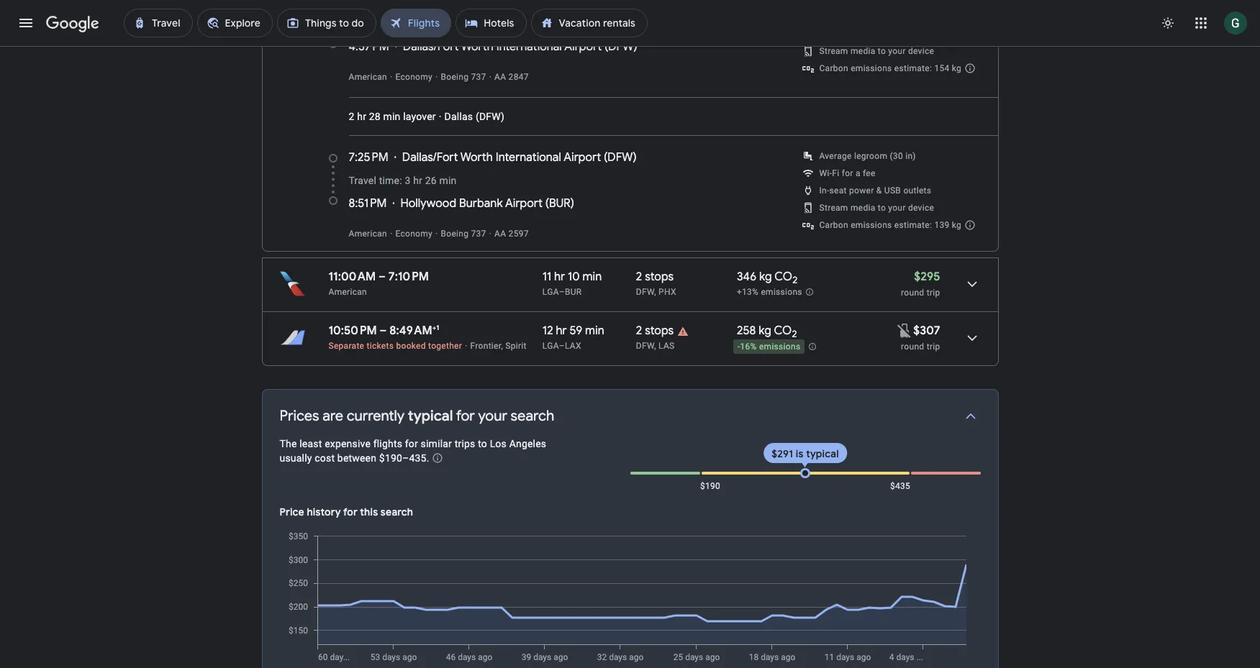 Task type: describe. For each thing, give the bounding box(es) containing it.
2 device from the top
[[908, 203, 934, 213]]

tickets
[[367, 341, 394, 351]]

boeing for hollywood
[[441, 229, 469, 239]]

Arrival time: 8:51 PM. text field
[[349, 196, 387, 211]]

0 vertical spatial typical
[[408, 407, 453, 425]]

2847
[[509, 72, 529, 82]]

1 vertical spatial your
[[888, 203, 906, 213]]

$295 round trip
[[901, 270, 940, 298]]

stops for 2 stops
[[645, 324, 674, 338]]

for up the trips
[[456, 407, 475, 425]]

history
[[307, 506, 341, 519]]

legroom
[[854, 151, 888, 161]]

frontier,
[[470, 341, 503, 351]]

similar
[[421, 438, 452, 450]]

are
[[323, 407, 343, 425]]

295 US dollars text field
[[914, 270, 940, 284]]

outlets
[[904, 186, 932, 196]]

12 hr 59 min lga – lax
[[543, 324, 604, 351]]

currently
[[347, 407, 405, 425]]

hollywood burbank airport ( bur )
[[401, 196, 574, 211]]

2 trip from the top
[[927, 342, 940, 352]]

-16% emissions
[[738, 342, 801, 352]]

2 inside 258 kg co 2
[[792, 328, 797, 341]]

travel time: 4 hr 5 min
[[349, 18, 451, 30]]

.
[[427, 453, 429, 464]]

7:10 pm
[[389, 270, 429, 284]]

0 vertical spatial bur
[[549, 196, 571, 211]]

this
[[360, 506, 378, 519]]

$307
[[914, 324, 940, 338]]

average legroom (30 in)
[[819, 151, 916, 161]]

Arrival time: 7:10 PM. text field
[[389, 270, 429, 284]]

– inside 11:00 am – 7:10 pm american
[[379, 270, 386, 284]]

travel for 8:51 pm
[[349, 175, 376, 186]]

2 hr 28 min layover
[[349, 111, 436, 122]]

2 stream from the top
[[819, 203, 848, 213]]

las
[[659, 341, 675, 351]]

139
[[935, 220, 950, 230]]

$190
[[700, 481, 720, 492]]

prices are currently typical for your search
[[280, 407, 554, 425]]

travel time: 3 hr 26 min
[[349, 175, 457, 186]]

(30
[[890, 151, 903, 161]]

trips
[[455, 438, 475, 450]]

258 kg co 2
[[737, 324, 797, 341]]

usb
[[884, 186, 901, 196]]

the
[[280, 438, 297, 450]]

wi-fi for a fee
[[819, 168, 876, 178]]

$291 is typical
[[772, 448, 839, 461]]

in-
[[819, 186, 830, 196]]

expensive
[[325, 438, 371, 450]]

min for 12
[[585, 324, 604, 338]]

phx
[[659, 287, 676, 297]]

aa 2847
[[494, 72, 529, 82]]

burbank
[[459, 196, 503, 211]]

2 for 2 stops
[[636, 324, 642, 338]]

international for 7:25 pm
[[496, 150, 561, 165]]

co for 346
[[774, 270, 792, 284]]

lga for 11
[[543, 287, 559, 297]]

spirit
[[505, 341, 527, 351]]

$295
[[914, 270, 940, 284]]

between
[[337, 453, 377, 464]]

lax
[[565, 341, 581, 351]]

1 stream from the top
[[819, 46, 848, 56]]

kg right 154
[[952, 63, 962, 73]]

8:51 pm
[[349, 196, 387, 211]]

hr for 11
[[554, 270, 565, 284]]

16%
[[740, 342, 757, 352]]

emissions for carbon emissions estimate: 139 kg
[[851, 220, 892, 230]]

bur inside 11 hr 10 min lga – bur
[[565, 287, 582, 297]]

layover (1 of 2) is a 1 hr 22 min layover at dallas/fort worth international airport in dallas. layover (2 of 2) is a 1 hr 38 min layover at phoenix sky harbor international airport in phoenix. element
[[636, 286, 730, 298]]

$291
[[772, 448, 793, 461]]

hr for 2
[[357, 111, 366, 122]]

2 stops dfw , phx
[[636, 270, 676, 297]]

learn more about price insights image
[[432, 453, 443, 464]]

0 horizontal spatial search
[[381, 506, 413, 519]]

&
[[876, 186, 882, 196]]

kg inside 258 kg co 2
[[759, 324, 771, 338]]

round inside $295 round trip
[[901, 288, 924, 298]]

booked
[[396, 341, 426, 351]]

7:25 pm
[[349, 150, 389, 165]]

1 device from the top
[[908, 46, 934, 56]]

main menu image
[[17, 14, 35, 32]]

hr right 3
[[413, 175, 422, 186]]

Arrival time: 8:49 AM on  Thursday, November 2. text field
[[390, 323, 439, 338]]

american for 4:57 pm
[[349, 72, 387, 82]]

2 stops
[[636, 324, 674, 338]]

5
[[425, 18, 431, 30]]

carbon emissions estimate: 154 kg
[[819, 63, 962, 73]]

2 vertical spatial airport
[[505, 196, 543, 211]]

estimate: for 154
[[894, 63, 932, 73]]

kg inside 346 kg co 2
[[759, 270, 772, 284]]

10:50 pm
[[329, 324, 377, 338]]

346
[[737, 270, 757, 284]]

154
[[935, 63, 950, 73]]

28
[[369, 111, 381, 122]]

1
[[436, 323, 439, 333]]

min right 5
[[434, 18, 451, 30]]

los
[[490, 438, 507, 450]]

carbon emissions estimate: 139 kg
[[819, 220, 962, 230]]

total duration 11 hr 10 min. element
[[543, 270, 636, 286]]

1 vertical spatial  image
[[489, 229, 492, 239]]

2 2 stops flight. element from the top
[[636, 324, 674, 340]]

flight details. leaves laguardia airport at 10:50 pm on wednesday, november 1 and arrives at los angeles international airport at 8:49 am on thursday, november 2. image
[[955, 321, 989, 356]]

airport for 4:57 pm
[[564, 40, 602, 54]]

$435
[[890, 481, 911, 492]]

price history graph application
[[278, 531, 981, 663]]

kg right "139"
[[952, 220, 962, 230]]

0 horizontal spatial  image
[[439, 111, 442, 122]]

258
[[737, 324, 756, 338]]

the least expensive flights for similar trips to los angeles usually cost between $190–435 .
[[280, 438, 546, 464]]

1 2 stops flight. element from the top
[[636, 270, 674, 286]]

carbon emissions estimate: 139 kilograms element
[[819, 220, 962, 230]]

aa for international
[[494, 72, 506, 82]]

a
[[856, 168, 861, 178]]

min right 26
[[439, 175, 457, 186]]

+
[[432, 323, 436, 333]]

59
[[570, 324, 582, 338]]

carbon for carbon emissions estimate: 139 kg
[[819, 220, 848, 230]]

26
[[425, 175, 437, 186]]

+13%
[[737, 287, 759, 297]]

worth for 7:25 pm
[[460, 150, 493, 165]]

737 for worth
[[471, 72, 486, 82]]

change appearance image
[[1151, 6, 1185, 40]]

travel for 4:57 pm
[[349, 18, 376, 30]]

1 vertical spatial typical
[[806, 448, 839, 461]]

+13% emissions
[[737, 287, 802, 297]]

hr left 5
[[413, 18, 422, 30]]



Task type: locate. For each thing, give the bounding box(es) containing it.
1 travel from the top
[[349, 18, 376, 30]]

hr right 12
[[556, 324, 567, 338]]

emissions left 154
[[851, 63, 892, 73]]

1 lga from the top
[[543, 287, 559, 297]]

2 boeing 737 from the top
[[441, 229, 486, 239]]

leaves laguardia airport at 11:00 am on wednesday, november 1 and arrives at hollywood burbank airport at 7:10 pm on wednesday, november 1. element
[[329, 270, 429, 284]]

, inside layover (1 of 2) is a 3 hr 20 min overnight layover at dallas/fort worth international airport in dallas. layover (2 of 2) is a 1 hr 19 min layover at harry reid international airport in las vegas. element
[[654, 341, 656, 351]]

device up 'carbon emissions estimate: 154 kilograms' element
[[908, 46, 934, 56]]

stream media to your device up carbon emissions estimate: 154 kg
[[819, 46, 934, 56]]

737 left aa 2847
[[471, 72, 486, 82]]

is
[[796, 448, 804, 461]]

travel
[[349, 18, 376, 30], [349, 175, 376, 186]]

, inside 2 stops dfw , phx
[[654, 287, 656, 297]]

hollywood
[[401, 196, 456, 211]]

0 horizontal spatial typical
[[408, 407, 453, 425]]

search up angeles
[[511, 407, 554, 425]]

Arrival time: 4:57 PM. text field
[[349, 40, 389, 54]]

together
[[428, 341, 462, 351]]

0 vertical spatial dallas/fort
[[403, 40, 459, 54]]

1 vertical spatial to
[[878, 203, 886, 213]]

american down 4:57 pm
[[349, 72, 387, 82]]

0 vertical spatial airport
[[564, 40, 602, 54]]

2 up dfw , las
[[636, 324, 642, 338]]

stops
[[645, 270, 674, 284], [645, 324, 674, 338]]

separate
[[329, 341, 364, 351]]

worth for 4:57 pm
[[461, 40, 494, 54]]

your up los
[[478, 407, 507, 425]]

11
[[543, 270, 551, 284]]

layover
[[403, 111, 436, 122]]

estimate: left 154
[[894, 63, 932, 73]]

travel up the 8:51 pm
[[349, 175, 376, 186]]

stream down seat on the top right of page
[[819, 203, 848, 213]]

0 vertical spatial travel
[[349, 18, 376, 30]]

2 inside 2 stops dfw , phx
[[636, 270, 642, 284]]

time: left 3
[[379, 175, 402, 186]]

estimate: left "139"
[[894, 220, 932, 230]]

– left the '7:10 pm' text field
[[379, 270, 386, 284]]

time: for 8:51 pm
[[379, 175, 402, 186]]

co inside 258 kg co 2
[[774, 324, 792, 338]]

international up hollywood burbank airport ( bur )
[[496, 150, 561, 165]]

1 vertical spatial economy
[[395, 229, 433, 239]]

dallas/fort for 4:57 pm
[[403, 40, 459, 54]]

1 vertical spatial trip
[[927, 342, 940, 352]]

0 vertical spatial stream media to your device
[[819, 46, 934, 56]]

kg
[[952, 63, 962, 73], [952, 220, 962, 230], [759, 270, 772, 284], [759, 324, 771, 338]]

price history graph image
[[278, 531, 981, 663]]

dallas/fort for 7:25 pm
[[402, 150, 458, 165]]

0 vertical spatial 2 stops flight. element
[[636, 270, 674, 286]]

– inside 12 hr 59 min lga – lax
[[559, 341, 565, 351]]

stops up dfw , las
[[645, 324, 674, 338]]

, left phx
[[654, 287, 656, 297]]

1 vertical spatial stream
[[819, 203, 848, 213]]

trip down $307 text box
[[927, 342, 940, 352]]

$190–435
[[379, 453, 427, 464]]

lga down 12
[[543, 341, 559, 351]]

1 vertical spatial estimate:
[[894, 220, 932, 230]]

0 vertical spatial to
[[878, 46, 886, 56]]

economy for dallas/fort worth international airport
[[395, 72, 433, 82]]

1 vertical spatial carbon
[[819, 220, 848, 230]]

1 vertical spatial worth
[[460, 150, 493, 165]]

cost
[[315, 453, 335, 464]]

2 stops flight. element up dfw , las
[[636, 324, 674, 340]]

fi
[[832, 168, 839, 178]]

search
[[511, 407, 554, 425], [381, 506, 413, 519]]

1 time: from the top
[[379, 18, 402, 30]]

separate tickets booked together. this trip includes tickets from multiple airlines. missed connections may be protected by kiwi.com.. element
[[329, 341, 462, 351]]

1 vertical spatial american
[[349, 229, 387, 239]]

power
[[849, 186, 874, 196]]

1 boeing 737 from the top
[[441, 72, 486, 82]]

1 vertical spatial bur
[[565, 287, 582, 297]]

round
[[901, 288, 924, 298], [901, 342, 924, 352]]

prices
[[280, 407, 319, 425]]

co inside 346 kg co 2
[[774, 270, 792, 284]]

1 vertical spatial international
[[496, 150, 561, 165]]

2 aa from the top
[[494, 229, 506, 239]]

1 vertical spatial 737
[[471, 229, 486, 239]]

dfw inside 2 stops dfw , phx
[[636, 287, 654, 297]]

1 737 from the top
[[471, 72, 486, 82]]

worth down dallas ( dfw )
[[460, 150, 493, 165]]

dallas/fort worth international airport ( dfw ) for 7:25 pm
[[402, 150, 637, 165]]

american down departure time: 11:00 am. text field
[[329, 287, 367, 297]]

dfw , las
[[636, 341, 675, 351]]

0 vertical spatial economy
[[395, 72, 433, 82]]

Departure time: 7:25 PM. text field
[[349, 150, 389, 165]]

boeing 737 for worth
[[441, 72, 486, 82]]

1 vertical spatial aa
[[494, 229, 506, 239]]

co up +13% emissions
[[774, 270, 792, 284]]

for left a
[[842, 168, 853, 178]]

min right 59 at the left
[[585, 324, 604, 338]]

0 vertical spatial trip
[[927, 288, 940, 298]]

0 vertical spatial round
[[901, 288, 924, 298]]

trip
[[927, 288, 940, 298], [927, 342, 940, 352]]

carbon emissions estimate: 154 kilograms element
[[819, 63, 962, 73]]

1 vertical spatial travel
[[349, 175, 376, 186]]

economy up layover
[[395, 72, 433, 82]]

min right '10'
[[583, 270, 602, 284]]

737
[[471, 72, 486, 82], [471, 229, 486, 239]]

boeing 737
[[441, 72, 486, 82], [441, 229, 486, 239]]

least
[[300, 438, 322, 450]]

1 vertical spatial dallas/fort worth international airport ( dfw )
[[402, 150, 637, 165]]

1 vertical spatial media
[[851, 203, 876, 213]]

1 horizontal spatial search
[[511, 407, 554, 425]]

search right this
[[381, 506, 413, 519]]

dallas/fort worth international airport ( dfw ) for 4:57 pm
[[403, 40, 637, 54]]

0 vertical spatial american
[[349, 72, 387, 82]]

, left las
[[654, 341, 656, 351]]

 image
[[489, 72, 492, 82]]

to up carbon emissions estimate: 154 kg
[[878, 46, 886, 56]]

2 for 2 hr 28 min layover
[[349, 111, 355, 122]]

2
[[349, 111, 355, 122], [636, 270, 642, 284], [792, 274, 798, 287], [636, 324, 642, 338], [792, 328, 797, 341]]

round down $295 on the right
[[901, 288, 924, 298]]

1 vertical spatial 2 stops flight. element
[[636, 324, 674, 340]]

for inside the least expensive flights for similar trips to los angeles usually cost between $190–435 .
[[405, 438, 418, 450]]

flight details. leaves laguardia airport at 11:00 am on wednesday, november 1 and arrives at hollywood burbank airport at 7:10 pm on wednesday, november 1. image
[[955, 267, 989, 302]]

0 vertical spatial search
[[511, 407, 554, 425]]

346 kg co 2
[[737, 270, 798, 287]]

Departure time: 11:00 AM. text field
[[329, 270, 376, 284]]

min for 2
[[383, 111, 401, 122]]

emissions for +13% emissions
[[761, 287, 802, 297]]

travel down departure time: 1:52 pm. text box
[[349, 18, 376, 30]]

emissions down 346 kg co 2
[[761, 287, 802, 297]]

0 vertical spatial device
[[908, 46, 934, 56]]

– down total duration 11 hr 10 min. element
[[559, 287, 565, 297]]

1 vertical spatial boeing
[[441, 229, 469, 239]]

2 , from the top
[[654, 341, 656, 351]]

0 vertical spatial estimate:
[[894, 63, 932, 73]]

boeing up dallas
[[441, 72, 469, 82]]

 image left dallas
[[439, 111, 442, 122]]

boeing 737 for burbank
[[441, 229, 486, 239]]

0 vertical spatial ,
[[654, 287, 656, 297]]

dallas/fort worth international airport ( dfw ) up hollywood burbank airport ( bur )
[[402, 150, 637, 165]]

stream up 'carbon emissions estimate: 154 kilograms' element
[[819, 46, 848, 56]]

fee
[[863, 168, 876, 178]]

0 vertical spatial dallas/fort worth international airport ( dfw )
[[403, 40, 637, 54]]

hr inside 12 hr 59 min lga – lax
[[556, 324, 567, 338]]

12
[[543, 324, 553, 338]]

leaves laguardia airport at 10:50 pm on wednesday, november 1 and arrives at los angeles international airport at 8:49 am on thursday, november 2. element
[[329, 323, 439, 338]]

2 stream media to your device from the top
[[819, 203, 934, 213]]

0 vertical spatial 737
[[471, 72, 486, 82]]

0 vertical spatial boeing
[[441, 72, 469, 82]]

11:00 am
[[329, 270, 376, 284]]

0 vertical spatial media
[[851, 46, 876, 56]]

1 stops from the top
[[645, 270, 674, 284]]

1 vertical spatial search
[[381, 506, 413, 519]]

min inside 12 hr 59 min lga – lax
[[585, 324, 604, 338]]

2 vertical spatial your
[[478, 407, 507, 425]]

trip down $295 on the right
[[927, 288, 940, 298]]

international up 2847
[[496, 40, 562, 54]]

your down usb at right
[[888, 203, 906, 213]]

0 vertical spatial time:
[[379, 18, 402, 30]]

1 boeing from the top
[[441, 72, 469, 82]]

estimate:
[[894, 63, 932, 73], [894, 220, 932, 230]]

stops inside 2 stops dfw , phx
[[645, 270, 674, 284]]

price
[[280, 506, 304, 519]]

co up -16% emissions
[[774, 324, 792, 338]]

0 vertical spatial your
[[888, 46, 906, 56]]

1 vertical spatial device
[[908, 203, 934, 213]]

for left this
[[343, 506, 358, 519]]

hr for 12
[[556, 324, 567, 338]]

1 estimate: from the top
[[894, 63, 932, 73]]

1 vertical spatial airport
[[564, 150, 601, 165]]

aa
[[494, 72, 506, 82], [494, 229, 506, 239]]

2 time: from the top
[[379, 175, 402, 186]]

2 economy from the top
[[395, 229, 433, 239]]

2 vertical spatial american
[[329, 287, 367, 297]]

4:57 pm
[[349, 40, 389, 54]]

4
[[405, 18, 411, 30]]

0 vertical spatial international
[[496, 40, 562, 54]]

1 , from the top
[[654, 287, 656, 297]]

1 trip from the top
[[927, 288, 940, 298]]

dallas/fort
[[403, 40, 459, 54], [402, 150, 458, 165]]

Departure time: 10:50 PM. text field
[[329, 324, 377, 338]]

emissions for carbon emissions estimate: 154 kg
[[851, 63, 892, 73]]

2 estimate: from the top
[[894, 220, 932, 230]]

1 vertical spatial ,
[[654, 341, 656, 351]]

kg up -16% emissions
[[759, 324, 771, 338]]

layover (1 of 2) is a 3 hr 20 min overnight layover at dallas/fort worth international airport in dallas. layover (2 of 2) is a 1 hr 19 min layover at harry reid international airport in las vegas. element
[[636, 340, 730, 352]]

1 vertical spatial dallas/fort
[[402, 150, 458, 165]]

aa for airport
[[494, 229, 506, 239]]

aa 2597
[[494, 229, 529, 239]]

dallas/fort down 5
[[403, 40, 459, 54]]

1 vertical spatial round
[[901, 342, 924, 352]]

to down "&" on the right top
[[878, 203, 886, 213]]

aa left the 2597
[[494, 229, 506, 239]]

10
[[568, 270, 580, 284]]

estimate: for 139
[[894, 220, 932, 230]]

2 up -16% emissions
[[792, 328, 797, 341]]

0 vertical spatial stops
[[645, 270, 674, 284]]

2 inside 346 kg co 2
[[792, 274, 798, 287]]

11 hr 10 min lga – bur
[[543, 270, 602, 297]]

1 media from the top
[[851, 46, 876, 56]]

trip inside $295 round trip
[[927, 288, 940, 298]]

lga inside 11 hr 10 min lga – bur
[[543, 287, 559, 297]]

2 travel from the top
[[349, 175, 376, 186]]

dallas
[[444, 111, 473, 122]]

economy for hollywood burbank airport
[[395, 229, 433, 239]]

economy down hollywood at left top
[[395, 229, 433, 239]]

worth up dallas ( dfw )
[[461, 40, 494, 54]]

emissions
[[851, 63, 892, 73], [851, 220, 892, 230], [761, 287, 802, 297], [759, 342, 801, 352]]

international
[[496, 40, 562, 54], [496, 150, 561, 165]]

carbon for carbon emissions estimate: 154 kg
[[819, 63, 848, 73]]

2 stops flight. element up phx
[[636, 270, 674, 286]]

frontier, spirit
[[470, 341, 527, 351]]

737 for burbank
[[471, 229, 486, 239]]

min inside 11 hr 10 min lga – bur
[[583, 270, 602, 284]]

-
[[738, 342, 740, 352]]

1 economy from the top
[[395, 72, 433, 82]]

total duration 12 hr 59 min. element
[[543, 324, 636, 340]]

co for 258
[[774, 324, 792, 338]]

media down power
[[851, 203, 876, 213]]

time: left the 4
[[379, 18, 402, 30]]

11:00 am – 7:10 pm american
[[329, 270, 429, 297]]

8:49 am
[[390, 324, 432, 338]]

flights
[[373, 438, 402, 450]]

1 round from the top
[[901, 288, 924, 298]]

airport for 7:25 pm
[[564, 150, 601, 165]]

hr left "28" on the top of page
[[357, 111, 366, 122]]

emissions down 258 kg co 2
[[759, 342, 801, 352]]

co
[[774, 270, 792, 284], [774, 324, 792, 338]]

0 vertical spatial carbon
[[819, 63, 848, 73]]

carbon
[[819, 63, 848, 73], [819, 220, 848, 230]]

1 vertical spatial time:
[[379, 175, 402, 186]]

dfw inside layover (1 of 2) is a 3 hr 20 min overnight layover at dallas/fort worth international airport in dallas. layover (2 of 2) is a 1 hr 19 min layover at harry reid international airport in las vegas. element
[[636, 341, 654, 351]]

wi-
[[819, 168, 832, 178]]

1 horizontal spatial  image
[[489, 229, 492, 239]]

Departure time: 1:52 PM. text field
[[349, 0, 387, 8]]

boeing 737 up dallas
[[441, 72, 486, 82]]

0 vertical spatial lga
[[543, 287, 559, 297]]

lga down '11'
[[543, 287, 559, 297]]

–
[[379, 270, 386, 284], [559, 287, 565, 297], [380, 324, 387, 338], [559, 341, 565, 351]]

media up 'carbon emissions estimate: 154 kilograms' element
[[851, 46, 876, 56]]

this price for this flight doesn't include overhead bin access. if you need a carry-on bag, use the bags filter to update prices. image
[[896, 322, 914, 339]]

time: for 4:57 pm
[[379, 18, 402, 30]]

– inside "10:50 pm – 8:49 am + 1"
[[380, 324, 387, 338]]

hr right '11'
[[554, 270, 565, 284]]

boeing for dallas/fort
[[441, 72, 469, 82]]

boeing down burbank
[[441, 229, 469, 239]]

min right "28" on the top of page
[[383, 111, 401, 122]]

your
[[888, 46, 906, 56], [888, 203, 906, 213], [478, 407, 507, 425]]

1 horizontal spatial typical
[[806, 448, 839, 461]]

for up $190–435 at bottom
[[405, 438, 418, 450]]

2 round from the top
[[901, 342, 924, 352]]

lga inside 12 hr 59 min lga – lax
[[543, 341, 559, 351]]

2 media from the top
[[851, 203, 876, 213]]

american inside 11:00 am – 7:10 pm american
[[329, 287, 367, 297]]

1 vertical spatial lga
[[543, 341, 559, 351]]

1 vertical spatial boeing 737
[[441, 229, 486, 239]]

10:50 pm – 8:49 am + 1
[[329, 323, 439, 338]]

kg up +13% emissions
[[759, 270, 772, 284]]

device down outlets
[[908, 203, 934, 213]]

usually
[[280, 453, 312, 464]]

aa left 2847
[[494, 72, 506, 82]]

lga for 12
[[543, 341, 559, 351]]

min for 11
[[583, 270, 602, 284]]

2 vertical spatial to
[[478, 438, 487, 450]]

hr
[[413, 18, 422, 30], [357, 111, 366, 122], [413, 175, 422, 186], [554, 270, 565, 284], [556, 324, 567, 338]]

0 vertical spatial aa
[[494, 72, 506, 82]]

2 lga from the top
[[543, 341, 559, 351]]

international for 4:57 pm
[[496, 40, 562, 54]]

– inside 11 hr 10 min lga – bur
[[559, 287, 565, 297]]

– up tickets
[[380, 324, 387, 338]]

0 vertical spatial worth
[[461, 40, 494, 54]]

typical right is
[[806, 448, 839, 461]]

2 for 2 stops dfw , phx
[[636, 270, 642, 284]]

2 left "28" on the top of page
[[349, 111, 355, 122]]

economy
[[395, 72, 433, 82], [395, 229, 433, 239]]

round trip
[[901, 342, 940, 352]]

stream media to your device down the 'in-seat power & usb outlets'
[[819, 203, 934, 213]]

307 US dollars text field
[[914, 324, 940, 338]]

dallas/fort worth international airport ( dfw ) up 2847
[[403, 40, 637, 54]]

to left los
[[478, 438, 487, 450]]

 image
[[439, 111, 442, 122], [489, 229, 492, 239]]

(
[[605, 40, 608, 54], [476, 111, 479, 122], [604, 150, 608, 165], [545, 196, 549, 211]]

2 stops from the top
[[645, 324, 674, 338]]

2 up layover (1 of 2) is a 1 hr 22 min layover at dallas/fort worth international airport in dallas. layover (2 of 2) is a 1 hr 38 min layover at phoenix sky harbor international airport in phoenix. element in the top right of the page
[[636, 270, 642, 284]]

in)
[[906, 151, 916, 161]]

1 stream media to your device from the top
[[819, 46, 934, 56]]

0 vertical spatial boeing 737
[[441, 72, 486, 82]]

emissions down the 'in-seat power & usb outlets'
[[851, 220, 892, 230]]

1 vertical spatial co
[[774, 324, 792, 338]]

dallas/fort up 26
[[402, 150, 458, 165]]

2 boeing from the top
[[441, 229, 469, 239]]

boeing 737 down burbank
[[441, 229, 486, 239]]

 image left "aa 2597"
[[489, 229, 492, 239]]

2 up +13% emissions
[[792, 274, 798, 287]]

lga
[[543, 287, 559, 297], [543, 341, 559, 351]]

2 stops flight. element
[[636, 270, 674, 286], [636, 324, 674, 340]]

round down this price for this flight doesn't include overhead bin access. if you need a carry-on bag, use the bags filter to update prices. icon
[[901, 342, 924, 352]]

hr inside 11 hr 10 min lga – bur
[[554, 270, 565, 284]]

0 vertical spatial stream
[[819, 46, 848, 56]]

dfw
[[608, 40, 634, 54], [479, 111, 501, 122], [608, 150, 633, 165], [636, 287, 654, 297], [636, 341, 654, 351]]

stops up phx
[[645, 270, 674, 284]]

1 carbon from the top
[[819, 63, 848, 73]]

american down 8:51 pm text field
[[349, 229, 387, 239]]

average
[[819, 151, 852, 161]]

stops for 2 stops dfw , phx
[[645, 270, 674, 284]]

separate tickets booked together
[[329, 341, 462, 351]]

american for 8:51 pm
[[349, 229, 387, 239]]

,
[[654, 287, 656, 297], [654, 341, 656, 351]]

0 vertical spatial  image
[[439, 111, 442, 122]]

1 vertical spatial stream media to your device
[[819, 203, 934, 213]]

737 down burbank
[[471, 229, 486, 239]]

0 vertical spatial co
[[774, 270, 792, 284]]

1 aa from the top
[[494, 72, 506, 82]]

2 737 from the top
[[471, 229, 486, 239]]

your up carbon emissions estimate: 154 kg
[[888, 46, 906, 56]]

– down the total duration 12 hr 59 min. element
[[559, 341, 565, 351]]

to inside the least expensive flights for similar trips to los angeles usually cost between $190–435 .
[[478, 438, 487, 450]]

price history for this search
[[280, 506, 413, 519]]

2597
[[509, 229, 529, 239]]

1 vertical spatial stops
[[645, 324, 674, 338]]

in-seat power & usb outlets
[[819, 186, 932, 196]]

typical up "similar"
[[408, 407, 453, 425]]

2 carbon from the top
[[819, 220, 848, 230]]



Task type: vqa. For each thing, say whether or not it's contained in the screenshot.
8:30 Am text field
no



